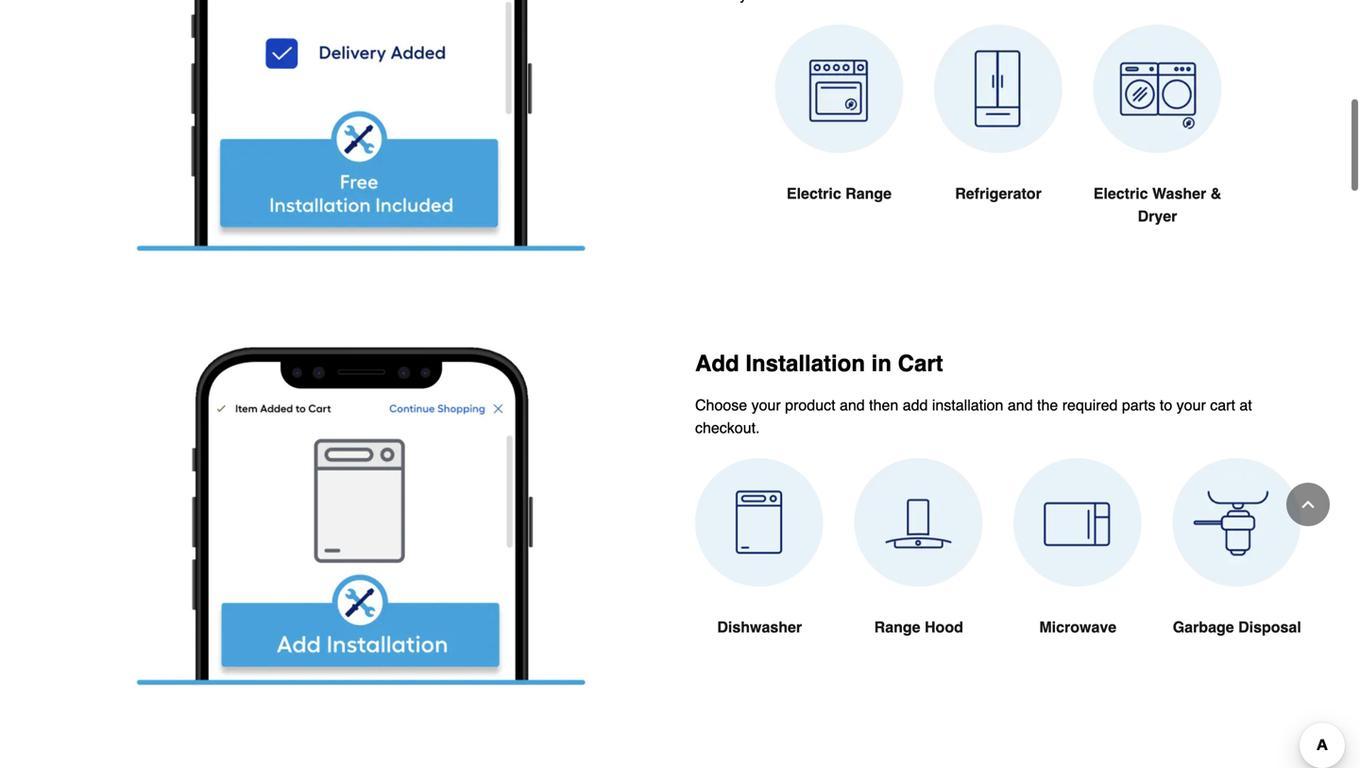 Task type: locate. For each thing, give the bounding box(es) containing it.
2 and from the left
[[1008, 396, 1034, 414]]

an icon of a range hood. image
[[855, 458, 984, 587]]

microwave
[[1040, 618, 1117, 636]]

2 electric from the left
[[1094, 185, 1149, 202]]

the
[[1038, 396, 1059, 414]]

range
[[846, 185, 892, 202], [875, 618, 921, 636]]

parts
[[1123, 396, 1156, 414]]

to
[[1160, 396, 1173, 414]]

electric range
[[787, 185, 892, 202]]

electric range link
[[775, 24, 904, 250]]

1 your from the left
[[752, 396, 781, 414]]

electric washer & dryer
[[1094, 185, 1222, 225]]

your
[[752, 396, 781, 414], [1177, 396, 1207, 414]]

choose
[[696, 396, 748, 414]]

0 horizontal spatial your
[[752, 396, 781, 414]]

an icon of a dishwasher. image
[[696, 458, 825, 587]]

washer
[[1153, 185, 1207, 202]]

1 and from the left
[[840, 396, 865, 414]]

electric
[[787, 185, 842, 202], [1094, 185, 1149, 202]]

hood
[[925, 618, 964, 636]]

1 electric from the left
[[787, 185, 842, 202]]

0 horizontal spatial and
[[840, 396, 865, 414]]

then
[[870, 396, 899, 414]]

checkout.
[[696, 419, 760, 436]]

your right to
[[1177, 396, 1207, 414]]

0 horizontal spatial electric
[[787, 185, 842, 202]]

1 horizontal spatial and
[[1008, 396, 1034, 414]]

1 horizontal spatial electric
[[1094, 185, 1149, 202]]

refrigerator link
[[934, 24, 1063, 250]]

electric inside the electric washer & dryer
[[1094, 185, 1149, 202]]

cart
[[898, 350, 944, 376]]

in
[[872, 350, 892, 376]]

garbage disposal
[[1174, 618, 1302, 636]]

add
[[696, 350, 740, 376]]

garbage
[[1174, 618, 1235, 636]]

your left product on the bottom right of page
[[752, 396, 781, 414]]

at
[[1240, 396, 1253, 414]]

1 horizontal spatial your
[[1177, 396, 1207, 414]]

and
[[840, 396, 865, 414], [1008, 396, 1034, 414]]

and left then
[[840, 396, 865, 414]]

dishwasher link
[[696, 458, 825, 684]]

and left 'the'
[[1008, 396, 1034, 414]]



Task type: vqa. For each thing, say whether or not it's contained in the screenshot.
'Insert' inside Dimplex 21.5-in Finished Electric Fireplace Insert
no



Task type: describe. For each thing, give the bounding box(es) containing it.
installation
[[746, 350, 866, 376]]

add
[[903, 396, 928, 414]]

an icon of a washer and dryer. image
[[1094, 24, 1223, 153]]

refrigerator
[[956, 185, 1042, 202]]

a phone screen with an add installation message. image
[[59, 333, 665, 686]]

required
[[1063, 396, 1118, 414]]

choose your product and then add installation and the required parts to your cart at checkout.
[[696, 396, 1253, 436]]

dishwasher
[[718, 618, 803, 636]]

electric for electric washer & dryer
[[1094, 185, 1149, 202]]

scroll to top element
[[1287, 483, 1331, 526]]

an icon of a range. image
[[775, 24, 904, 153]]

range hood link
[[855, 458, 984, 684]]

dryer
[[1138, 207, 1178, 225]]

installation
[[933, 396, 1004, 414]]

product
[[786, 396, 836, 414]]

an icon of a microwave. image
[[1014, 458, 1143, 587]]

1 vertical spatial range
[[875, 618, 921, 636]]

add installation in cart
[[696, 350, 944, 376]]

2 your from the left
[[1177, 396, 1207, 414]]

an icon of a refrigerator. image
[[934, 24, 1063, 153]]

cart
[[1211, 396, 1236, 414]]

garbage disposal link
[[1173, 458, 1302, 684]]

chevron up image
[[1299, 495, 1318, 514]]

0 vertical spatial range
[[846, 185, 892, 202]]

disposal
[[1239, 618, 1302, 636]]

electric washer & dryer link
[[1094, 24, 1223, 273]]

electric for electric range
[[787, 185, 842, 202]]

an icon of a garbage disposal. image
[[1173, 458, 1302, 587]]

&
[[1211, 185, 1222, 202]]

microwave link
[[1014, 458, 1143, 684]]

range hood
[[875, 618, 964, 636]]

a phone screen with delivery added and free installation included messages. image
[[59, 0, 665, 251]]



